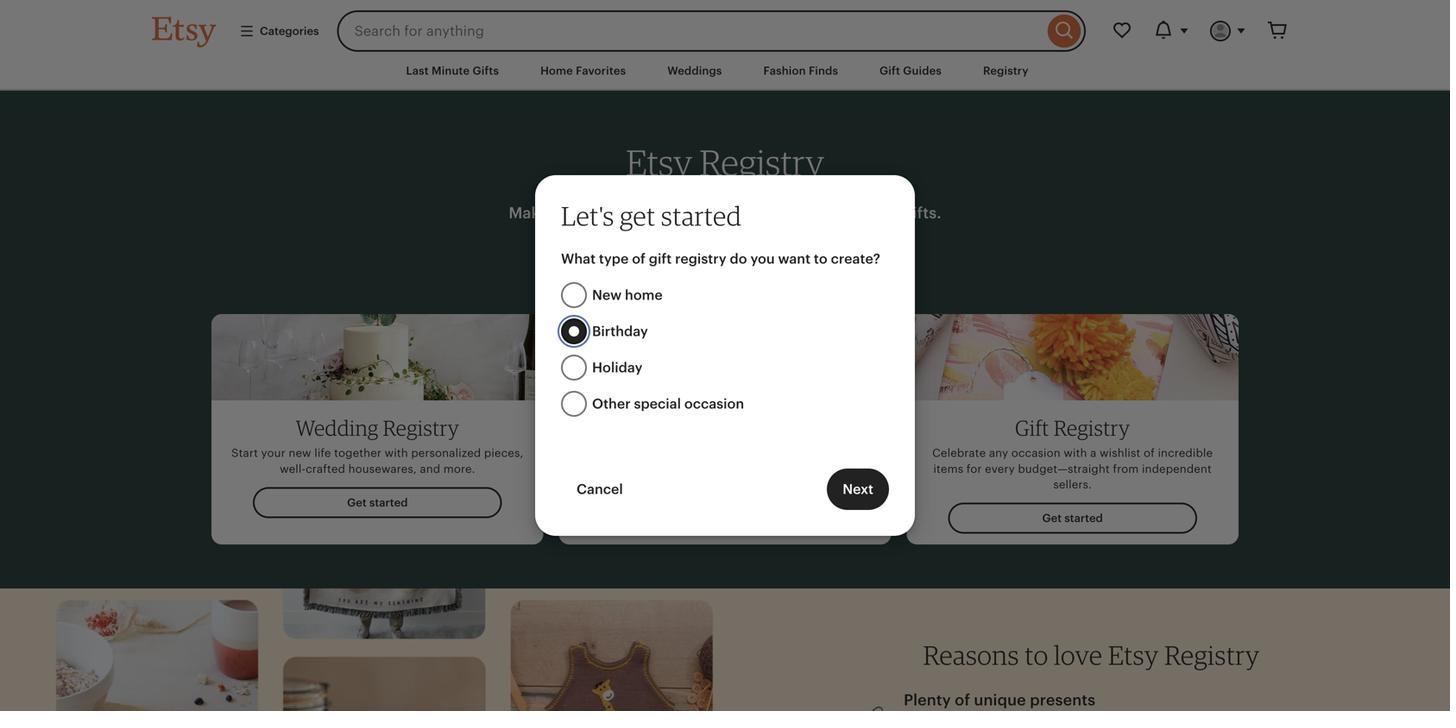 Task type: describe. For each thing, give the bounding box(es) containing it.
plenty of unique presents
[[904, 692, 1096, 709]]

independent
[[1142, 463, 1212, 476]]

occasion inside let's get started "dialog"
[[684, 396, 744, 412]]

registry for gift
[[1054, 415, 1130, 441]]

of inside gift registry celebrate any occasion with a wishlist of incredible items for every budget—straight from independent sellers.
[[1144, 447, 1155, 460]]

cancel
[[577, 482, 623, 497]]

unique
[[974, 692, 1026, 709]]

life
[[314, 447, 331, 460]]

type
[[599, 251, 629, 267]]

wedding
[[296, 415, 378, 441]]

new
[[592, 288, 622, 303]]

registry
[[675, 251, 727, 267]]

love
[[1054, 639, 1103, 671]]

pieces,
[[484, 447, 524, 460]]

started
[[661, 200, 742, 232]]

make
[[509, 204, 549, 222]]

with inside wedding registry start your new life together with personalized pieces, well-crafted housewares, and more.
[[385, 447, 408, 460]]

new
[[289, 447, 311, 460]]

start
[[231, 447, 258, 460]]

milestone
[[598, 204, 672, 222]]

any
[[989, 447, 1008, 460]]

gift
[[649, 251, 672, 267]]

etsy registry
[[626, 141, 824, 184]]

wishlist
[[1100, 447, 1141, 460]]

next
[[843, 482, 874, 497]]

celebrate
[[932, 447, 986, 460]]

well-
[[280, 463, 306, 476]]

your
[[261, 447, 286, 460]]

wedding registry start your new life together with personalized pieces, well-crafted housewares, and more.
[[231, 415, 524, 476]]

from
[[1113, 463, 1139, 476]]

for
[[967, 463, 982, 476]]

a
[[1090, 447, 1097, 460]]

next button
[[827, 469, 889, 510]]

0 vertical spatial every
[[552, 204, 594, 222]]

gifts.
[[903, 204, 942, 222]]

0 horizontal spatial etsy
[[626, 141, 692, 184]]

want
[[778, 251, 811, 267]]

make every milestone meaningful with extra-special gifts.
[[509, 204, 942, 222]]

together
[[334, 447, 382, 460]]

with inside gift registry celebrate any occasion with a wishlist of incredible items for every budget—straight from independent sellers.
[[1064, 447, 1087, 460]]



Task type: locate. For each thing, give the bounding box(es) containing it.
plenty
[[904, 692, 951, 709]]

housewares,
[[348, 463, 417, 476]]

1 horizontal spatial to
[[1025, 639, 1048, 671]]

1 horizontal spatial with
[[765, 204, 798, 222]]

0 vertical spatial occasion
[[684, 396, 744, 412]]

0 horizontal spatial every
[[552, 204, 594, 222]]

2 vertical spatial of
[[955, 692, 970, 709]]

registry inside gift registry celebrate any occasion with a wishlist of incredible items for every budget—straight from independent sellers.
[[1054, 415, 1130, 441]]

of inside let's get started "dialog"
[[632, 251, 646, 267]]

1 vertical spatial of
[[1144, 447, 1155, 460]]

let's
[[561, 200, 614, 232]]

1 vertical spatial every
[[985, 463, 1015, 476]]

registry for wedding
[[383, 415, 459, 441]]

create?
[[831, 251, 880, 267]]

0 horizontal spatial occasion
[[684, 396, 744, 412]]

do
[[730, 251, 747, 267]]

None search field
[[337, 10, 1086, 52]]

every inside gift registry celebrate any occasion with a wishlist of incredible items for every budget—straight from independent sellers.
[[985, 463, 1015, 476]]

of left gift
[[632, 251, 646, 267]]

1 horizontal spatial special
[[846, 204, 899, 222]]

1 vertical spatial occasion
[[1011, 447, 1061, 460]]

new home
[[592, 288, 663, 303]]

special up create?
[[846, 204, 899, 222]]

2 horizontal spatial of
[[1144, 447, 1155, 460]]

special
[[846, 204, 899, 222], [634, 396, 681, 412]]

let's get started
[[561, 200, 742, 232]]

what type of gift registry do you want to create?
[[561, 251, 880, 267]]

1 horizontal spatial of
[[955, 692, 970, 709]]

0 vertical spatial special
[[846, 204, 899, 222]]

1 horizontal spatial occasion
[[1011, 447, 1061, 460]]

you
[[751, 251, 775, 267]]

reasons to love etsy registry
[[923, 639, 1260, 671]]

reasons
[[923, 639, 1019, 671]]

occasion
[[684, 396, 744, 412], [1011, 447, 1061, 460]]

etsy right love
[[1108, 639, 1159, 671]]

crafted
[[306, 463, 345, 476]]

personalized
[[411, 447, 481, 460]]

sellers.
[[1053, 478, 1092, 491]]

meaningful
[[676, 204, 762, 222]]

etsy
[[626, 141, 692, 184], [1108, 639, 1159, 671]]

with
[[765, 204, 798, 222], [385, 447, 408, 460], [1064, 447, 1087, 460]]

every
[[552, 204, 594, 222], [985, 463, 1015, 476]]

banner
[[121, 0, 1329, 52]]

0 horizontal spatial special
[[634, 396, 681, 412]]

presents
[[1030, 692, 1096, 709]]

every right make in the left top of the page
[[552, 204, 594, 222]]

more.
[[444, 463, 475, 476]]

and
[[420, 463, 440, 476]]

cancel button
[[561, 469, 639, 510]]

items
[[934, 463, 964, 476]]

of right "wishlist"
[[1144, 447, 1155, 460]]

occasion inside gift registry celebrate any occasion with a wishlist of incredible items for every budget—straight from independent sellers.
[[1011, 447, 1061, 460]]

of right plenty
[[955, 692, 970, 709]]

1 vertical spatial to
[[1025, 639, 1048, 671]]

2 horizontal spatial with
[[1064, 447, 1087, 460]]

of
[[632, 251, 646, 267], [1144, 447, 1155, 460], [955, 692, 970, 709]]

registry
[[699, 141, 824, 184], [383, 415, 459, 441], [1054, 415, 1130, 441], [1165, 639, 1260, 671]]

home
[[625, 288, 663, 303]]

registry inside wedding registry start your new life together with personalized pieces, well-crafted housewares, and more.
[[383, 415, 459, 441]]

1 vertical spatial etsy
[[1108, 639, 1159, 671]]

gift registry celebrate any occasion with a wishlist of incredible items for every budget—straight from independent sellers.
[[932, 415, 1213, 491]]

with left extra-
[[765, 204, 798, 222]]

every down the any
[[985, 463, 1015, 476]]

with up the housewares,
[[385, 447, 408, 460]]

0 horizontal spatial to
[[814, 251, 828, 267]]

0 vertical spatial to
[[814, 251, 828, 267]]

menu bar
[[121, 52, 1329, 91]]

get
[[620, 200, 656, 232]]

incredible
[[1158, 447, 1213, 460]]

0 vertical spatial etsy
[[626, 141, 692, 184]]

other
[[592, 396, 631, 412]]

gift
[[1015, 415, 1049, 441]]

with left a
[[1064, 447, 1087, 460]]

extra-
[[802, 204, 846, 222]]

0 vertical spatial of
[[632, 251, 646, 267]]

registry for etsy
[[699, 141, 824, 184]]

0 horizontal spatial of
[[632, 251, 646, 267]]

to inside let's get started "dialog"
[[814, 251, 828, 267]]

let's get started dialog
[[0, 0, 1450, 711]]

to right want
[[814, 251, 828, 267]]

special right 'other'
[[634, 396, 681, 412]]

1 horizontal spatial etsy
[[1108, 639, 1159, 671]]

holiday
[[592, 360, 643, 376]]

to
[[814, 251, 828, 267], [1025, 639, 1048, 671]]

1 horizontal spatial every
[[985, 463, 1015, 476]]

special inside let's get started "dialog"
[[634, 396, 681, 412]]

other special occasion
[[592, 396, 744, 412]]

etsy up let's get started on the top of page
[[626, 141, 692, 184]]

birthday
[[592, 324, 648, 339]]

budget—straight
[[1018, 463, 1110, 476]]

0 horizontal spatial with
[[385, 447, 408, 460]]

what
[[561, 251, 596, 267]]

to left love
[[1025, 639, 1048, 671]]

1 vertical spatial special
[[634, 396, 681, 412]]



Task type: vqa. For each thing, say whether or not it's contained in the screenshot.
Personalized Embroidery Felt Bookmarks | Letters Handmade Corner Bookmark | 4 Season Letter & Flower Felt Bookmark  Set image
no



